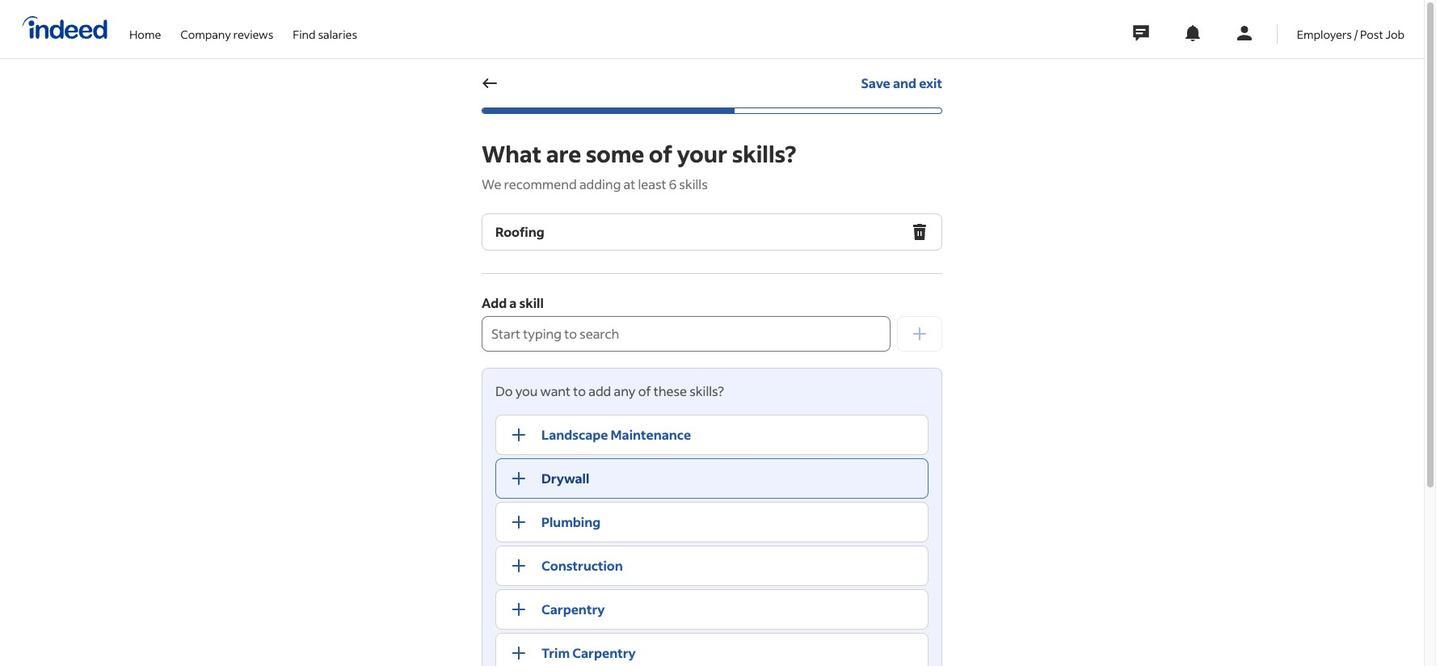 Task type: describe. For each thing, give the bounding box(es) containing it.
job
[[1386, 26, 1405, 42]]

do you want to add any of these skills?
[[496, 382, 724, 399]]

find salaries
[[293, 26, 357, 42]]

company reviews link
[[181, 0, 274, 55]]

home
[[129, 26, 161, 42]]

add
[[482, 294, 507, 311]]

progress progress bar
[[482, 108, 943, 114]]

your
[[677, 139, 728, 168]]

want
[[541, 382, 571, 399]]

roofing
[[496, 223, 545, 240]]

to
[[574, 382, 586, 399]]

salaries
[[318, 26, 357, 42]]

recommend
[[504, 175, 577, 192]]

exit
[[920, 74, 943, 91]]

save and exit link
[[861, 65, 943, 101]]

you
[[516, 382, 538, 399]]

post
[[1361, 26, 1384, 42]]

add a skill
[[482, 294, 544, 311]]

do
[[496, 382, 513, 399]]

what
[[482, 139, 542, 168]]

what are some of your skills? we recommend adding at least 6 skills
[[482, 139, 797, 192]]

these
[[654, 382, 687, 399]]

home link
[[129, 0, 161, 55]]

skill
[[520, 294, 544, 311]]

/
[[1355, 26, 1359, 42]]

least
[[638, 175, 667, 192]]

Add a skill field
[[482, 316, 891, 352]]

find
[[293, 26, 316, 42]]

find salaries link
[[293, 0, 357, 55]]

skills? inside what are some of your skills? we recommend adding at least 6 skills
[[732, 139, 797, 168]]

employers
[[1298, 26, 1353, 42]]

some
[[586, 139, 645, 168]]

reviews
[[233, 26, 274, 42]]

5 list item from the top
[[496, 633, 929, 666]]



Task type: locate. For each thing, give the bounding box(es) containing it.
save
[[861, 74, 891, 91]]

add
[[589, 382, 612, 399]]

3 list item from the top
[[496, 546, 929, 589]]

2 list item from the top
[[496, 502, 929, 546]]

employers / post job
[[1298, 26, 1405, 42]]

company
[[181, 26, 231, 42]]

skills? right these
[[690, 382, 724, 399]]

6
[[669, 175, 677, 192]]

1 horizontal spatial skills?
[[732, 139, 797, 168]]

4 list item from the top
[[496, 589, 929, 633]]

0 vertical spatial skills?
[[732, 139, 797, 168]]

any
[[614, 382, 636, 399]]

list
[[496, 415, 929, 666]]

of right any
[[639, 382, 651, 399]]

list item
[[496, 415, 929, 458], [496, 502, 929, 546], [496, 546, 929, 589], [496, 589, 929, 633], [496, 633, 929, 666]]

of up least
[[649, 139, 673, 168]]

save and exit
[[861, 74, 943, 91]]

skills
[[679, 175, 708, 192]]

1 vertical spatial of
[[639, 382, 651, 399]]

employers / post job link
[[1298, 0, 1405, 55]]

1 list item from the top
[[496, 415, 929, 458]]

at
[[624, 175, 636, 192]]

and
[[893, 74, 917, 91]]

0 horizontal spatial skills?
[[690, 382, 724, 399]]

a
[[510, 294, 517, 311]]

adding
[[580, 175, 621, 192]]

skills?
[[732, 139, 797, 168], [690, 382, 724, 399]]

are
[[546, 139, 582, 168]]

we
[[482, 175, 502, 192]]

1 vertical spatial skills?
[[690, 382, 724, 399]]

company reviews
[[181, 26, 274, 42]]

of inside what are some of your skills? we recommend adding at least 6 skills
[[649, 139, 673, 168]]

skills? right your
[[732, 139, 797, 168]]

0 vertical spatial of
[[649, 139, 673, 168]]

of
[[649, 139, 673, 168], [639, 382, 651, 399]]



Task type: vqa. For each thing, say whether or not it's contained in the screenshot.
you
yes



